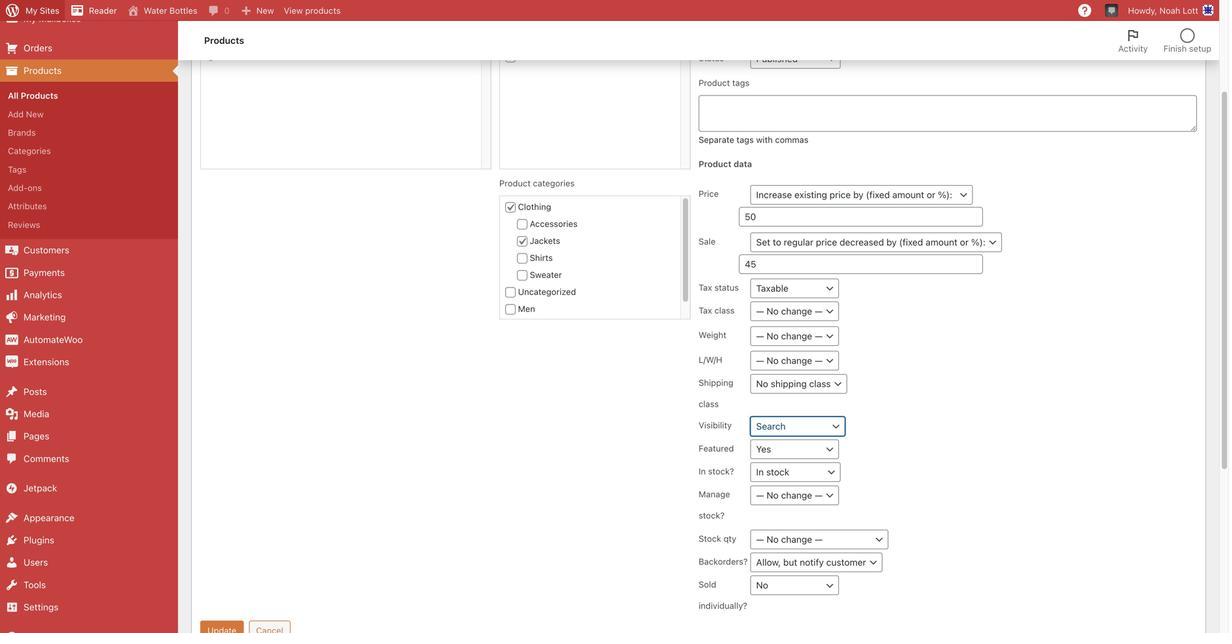 Task type: vqa. For each thing, say whether or not it's contained in the screenshot.
the 14
no



Task type: describe. For each thing, give the bounding box(es) containing it.
new link
[[235, 0, 279, 21]]

0 vertical spatial products
[[204, 35, 244, 46]]

stock? for manage stock?
[[699, 511, 725, 521]]

howdy,
[[1129, 6, 1158, 15]]

categories
[[8, 146, 51, 156]]

extensions link
[[0, 351, 178, 374]]

posts link
[[0, 381, 178, 403]]

pages link
[[0, 426, 178, 448]]

tax status
[[699, 283, 739, 293]]

orders link
[[0, 37, 178, 59]]

payments
[[24, 267, 65, 278]]

none text field inside the bulk edit "region"
[[699, 95, 1197, 132]]

brands
[[8, 128, 36, 137]]

manage stock?
[[699, 490, 730, 521]]

brands link
[[0, 123, 178, 142]]

sold
[[699, 580, 717, 590]]

payments link
[[0, 262, 178, 284]]

water
[[144, 6, 167, 15]]

water bottles link
[[122, 0, 203, 21]]

product for product data
[[699, 159, 732, 169]]

add new link
[[0, 105, 178, 123]]

tools
[[24, 580, 46, 591]]

name link
[[307, 0, 530, 20]]

product data
[[699, 159, 752, 169]]

media
[[24, 409, 49, 420]]

0
[[224, 6, 230, 15]]

clothing
[[516, 202, 551, 212]]

noah
[[1160, 6, 1181, 15]]

bulk
[[200, 28, 223, 38]]

posts
[[24, 386, 47, 397]]

product for product tags
[[699, 78, 730, 88]]

status
[[699, 53, 724, 63]]

automatewoo
[[24, 335, 83, 345]]

settings
[[24, 602, 59, 613]]

all products link
[[0, 86, 178, 105]]

individually?
[[699, 601, 748, 611]]

product tags
[[699, 78, 750, 88]]

stock
[[699, 534, 722, 544]]

extensions
[[24, 357, 69, 368]]

status
[[715, 283, 739, 293]]

tags
[[8, 165, 27, 174]]

lott
[[1183, 6, 1199, 15]]

automatewoo link
[[0, 329, 178, 351]]

all
[[8, 91, 19, 101]]

tab list containing activity
[[1111, 21, 1220, 60]]

toolbar navigation
[[0, 0, 1220, 24]]

water bottles
[[144, 6, 197, 15]]

tags link
[[0, 160, 178, 179]]

separate
[[699, 135, 735, 145]]

add-ons
[[8, 183, 42, 193]]

weight
[[699, 330, 727, 340]]

class for tax class
[[715, 306, 735, 316]]

jackets
[[528, 236, 560, 246]]

uncategorized
[[516, 287, 576, 297]]

appearance link
[[0, 507, 178, 530]]

1 vertical spatial new
[[26, 109, 44, 119]]

with
[[756, 135, 773, 145]]

tax class
[[699, 306, 735, 316]]

tags for separate
[[737, 135, 754, 145]]

activity button
[[1111, 21, 1156, 60]]

visibility
[[699, 421, 732, 431]]

commas
[[775, 135, 809, 145]]

1 vertical spatial products
[[24, 65, 62, 76]]

manage
[[699, 490, 730, 500]]

pages
[[24, 431, 49, 442]]

bulk edit region
[[192, 20, 1206, 634]]

Enter price ($) text field
[[739, 207, 984, 227]]

activity
[[1119, 44, 1148, 53]]

sold individually?
[[699, 580, 748, 611]]

product categories
[[499, 178, 575, 188]]

my sites
[[26, 6, 59, 15]]

price
[[699, 189, 719, 199]]

add-
[[8, 183, 28, 193]]

wotah
[[516, 52, 544, 62]]



Task type: locate. For each thing, give the bounding box(es) containing it.
my inside toolbar navigation
[[26, 6, 37, 15]]

howdy, noah lott
[[1129, 6, 1199, 15]]

plugins
[[24, 535, 54, 546]]

my sites link
[[0, 0, 65, 21]]

shipping
[[699, 378, 734, 388]]

2 vertical spatial products
[[21, 91, 58, 101]]

tax for tax class
[[699, 306, 712, 316]]

stock qty
[[699, 534, 737, 544]]

my for my sites
[[26, 6, 37, 15]]

0 horizontal spatial new
[[26, 109, 44, 119]]

qty
[[724, 534, 737, 544]]

marketing
[[24, 312, 66, 323]]

0 vertical spatial tags
[[733, 78, 750, 88]]

tags
[[733, 78, 750, 88], [737, 135, 754, 145]]

add-ons link
[[0, 179, 178, 197]]

in stock?
[[699, 467, 734, 477]]

users link
[[0, 552, 178, 574]]

shipping class
[[699, 378, 734, 409]]

0 vertical spatial tax
[[699, 283, 712, 293]]

data
[[734, 159, 752, 169]]

backorders?
[[699, 557, 748, 567]]

analytics link
[[0, 284, 178, 307]]

attributes link
[[0, 197, 178, 216]]

jetpack
[[24, 483, 57, 494]]

0 vertical spatial new
[[256, 6, 274, 15]]

product for product categories
[[499, 178, 531, 188]]

media link
[[0, 403, 178, 426]]

my mailboxes
[[24, 13, 81, 24]]

comments
[[24, 454, 69, 464]]

reviews
[[8, 220, 40, 230]]

finish
[[1164, 44, 1187, 53]]

sale
[[699, 237, 716, 247]]

class
[[715, 306, 735, 316], [699, 399, 719, 409]]

categories link
[[0, 142, 178, 160]]

new inside toolbar navigation
[[256, 6, 274, 15]]

my for my mailboxes
[[24, 13, 36, 24]]

setup
[[1190, 44, 1212, 53]]

stock? for in stock?
[[708, 467, 734, 477]]

blouse
[[219, 52, 246, 62]]

None checkbox
[[505, 52, 516, 63], [505, 202, 516, 213], [517, 236, 528, 247], [517, 270, 528, 281], [505, 287, 516, 298], [505, 304, 516, 315], [505, 52, 516, 63], [505, 202, 516, 213], [517, 236, 528, 247], [517, 270, 528, 281], [505, 287, 516, 298], [505, 304, 516, 315]]

tax left the status
[[699, 283, 712, 293]]

tax up weight
[[699, 306, 712, 316]]

None text field
[[699, 95, 1197, 132]]

customers link
[[0, 239, 178, 262]]

tax for tax status
[[699, 283, 712, 293]]

orders
[[24, 43, 52, 53]]

ons
[[28, 183, 42, 193]]

edit
[[225, 28, 245, 38]]

products down orders
[[24, 65, 62, 76]]

0 vertical spatial class
[[715, 306, 735, 316]]

1 vertical spatial tax
[[699, 306, 712, 316]]

product
[[699, 78, 730, 88], [699, 159, 732, 169], [499, 178, 531, 188]]

finish setup button
[[1156, 21, 1220, 60]]

product down status in the right of the page
[[699, 78, 730, 88]]

2 vertical spatial product
[[499, 178, 531, 188]]

class inside shipping class
[[699, 399, 719, 409]]

l/w/h
[[699, 355, 723, 365]]

bulk edit
[[200, 28, 245, 38]]

0 vertical spatial product
[[699, 78, 730, 88]]

notification image
[[1107, 5, 1117, 15]]

jetpack link
[[0, 478, 178, 500]]

customers
[[24, 245, 69, 256]]

users
[[24, 558, 48, 568]]

1 vertical spatial class
[[699, 399, 719, 409]]

class up visibility
[[699, 399, 719, 409]]

view products link
[[279, 0, 346, 21]]

0 link
[[203, 0, 235, 21]]

1 vertical spatial stock?
[[699, 511, 725, 521]]

add new
[[8, 109, 44, 119]]

products up blouse
[[204, 35, 244, 46]]

products inside the all products link
[[21, 91, 58, 101]]

mailboxes
[[39, 13, 81, 24]]

class down the status
[[715, 306, 735, 316]]

stock? inside manage stock?
[[699, 511, 725, 521]]

None submit
[[200, 621, 244, 634]]

stock? down manage
[[699, 511, 725, 521]]

appearance
[[24, 513, 75, 524]]

None checkbox
[[517, 219, 528, 230], [517, 253, 528, 264], [517, 219, 528, 230], [517, 253, 528, 264]]

tags up separate tags with commas
[[733, 78, 750, 88]]

add
[[8, 109, 24, 119]]

name
[[312, 3, 337, 13]]

tools link
[[0, 574, 178, 597]]

class for shipping class
[[699, 399, 719, 409]]

separate tags with commas
[[699, 135, 809, 145]]

1 vertical spatial tags
[[737, 135, 754, 145]]

new
[[256, 6, 274, 15], [26, 109, 44, 119]]

products link
[[0, 59, 178, 82]]

2 tax from the top
[[699, 306, 712, 316]]

reviews link
[[0, 216, 178, 234]]

featured
[[699, 444, 734, 454]]

analytics
[[24, 290, 62, 301]]

new down all products
[[26, 109, 44, 119]]

my mailboxes link
[[0, 8, 178, 30]]

tags left with at top right
[[737, 135, 754, 145]]

marketing link
[[0, 307, 178, 329]]

products up add new in the left of the page
[[21, 91, 58, 101]]

bottles
[[170, 6, 197, 15]]

comments link
[[0, 448, 178, 470]]

plugins link
[[0, 530, 178, 552]]

sites
[[40, 6, 59, 15]]

none submit inside the bulk edit "region"
[[200, 621, 244, 634]]

1 tax from the top
[[699, 283, 712, 293]]

products
[[204, 35, 244, 46], [24, 65, 62, 76], [21, 91, 58, 101]]

stock? right the in
[[708, 467, 734, 477]]

tab list
[[1111, 21, 1220, 60]]

finish setup
[[1164, 44, 1212, 53]]

reader
[[89, 6, 117, 15]]

Enter sale price ($) text field
[[739, 255, 984, 274]]

product up clothing
[[499, 178, 531, 188]]

attributes
[[8, 201, 47, 211]]

shirts
[[528, 253, 553, 263]]

products
[[305, 6, 341, 15]]

new left view
[[256, 6, 274, 15]]

view products
[[284, 6, 341, 15]]

0 vertical spatial stock?
[[708, 467, 734, 477]]

1 horizontal spatial new
[[256, 6, 274, 15]]

tags for product
[[733, 78, 750, 88]]

1 vertical spatial product
[[699, 159, 732, 169]]

product down separate
[[699, 159, 732, 169]]

in
[[699, 467, 706, 477]]



